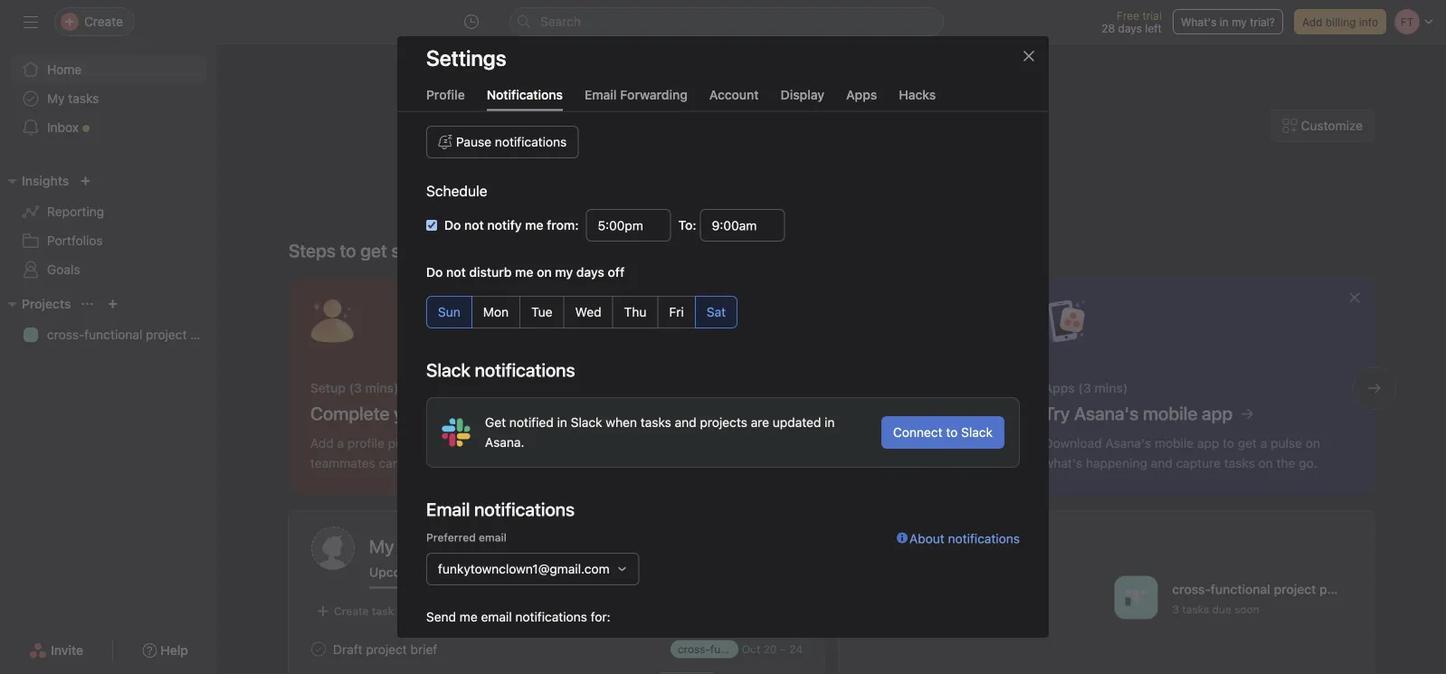Task type: locate. For each thing, give the bounding box(es) containing it.
connect to slack link
[[882, 416, 1005, 449]]

steps to get started
[[289, 240, 450, 261]]

cross- up 3
[[1173, 582, 1211, 597]]

0 horizontal spatial to
[[340, 240, 356, 261]]

2 horizontal spatial project
[[1274, 582, 1317, 597]]

0 vertical spatial notifications
[[495, 134, 567, 149]]

2 vertical spatial project
[[366, 642, 407, 657]]

functional for cross-functional project plan 3 tasks due soon
[[1211, 582, 1271, 597]]

tasks
[[68, 91, 99, 106], [641, 415, 672, 430], [1183, 603, 1210, 616]]

plan for cross-functional project plan
[[190, 327, 215, 342]]

1 horizontal spatial tasks
[[641, 415, 672, 430]]

projects element
[[0, 288, 217, 353]]

0 horizontal spatial tasks
[[68, 91, 99, 106]]

my tasks link
[[11, 84, 206, 113]]

goals
[[47, 262, 80, 277]]

draft project brief
[[333, 642, 438, 657]]

notifications down completed button on the left
[[516, 609, 587, 624]]

1 vertical spatial plan
[[1320, 582, 1346, 597]]

0 vertical spatial project
[[146, 327, 187, 342]]

0 vertical spatial do
[[445, 217, 461, 232]]

0 vertical spatial my
[[1232, 15, 1247, 28]]

1 horizontal spatial me
[[515, 264, 534, 279]]

1 vertical spatial functional
[[1211, 582, 1271, 597]]

search button
[[510, 7, 944, 36]]

me left the on
[[515, 264, 534, 279]]

plan
[[190, 327, 215, 342], [1320, 582, 1346, 597]]

search list box
[[510, 7, 944, 36]]

tasks right 3
[[1183, 603, 1210, 616]]

0 vertical spatial email
[[479, 531, 507, 544]]

sat button
[[695, 296, 738, 328]]

0 vertical spatial cross-
[[47, 327, 84, 342]]

tasks inside get notified in slack when tasks and projects are updated in asana.
[[641, 415, 672, 430]]

Do not notify me from: checkbox
[[426, 220, 437, 230]]

None text field
[[586, 209, 671, 241]]

0 horizontal spatial project
[[146, 327, 187, 342]]

1 horizontal spatial in
[[825, 415, 835, 430]]

slack right connect
[[962, 425, 993, 440]]

account button
[[710, 87, 759, 111]]

pause notifications button
[[426, 125, 579, 158]]

fri
[[669, 304, 684, 319]]

1 vertical spatial me
[[460, 609, 478, 624]]

not left notify
[[464, 217, 484, 232]]

to
[[340, 240, 356, 261], [946, 425, 958, 440]]

1 horizontal spatial plan
[[1320, 582, 1346, 597]]

1 horizontal spatial cross-
[[1173, 582, 1211, 597]]

settings
[[426, 45, 507, 71]]

0 horizontal spatial my
[[555, 264, 573, 279]]

tasks left and
[[641, 415, 672, 430]]

completed button
[[525, 565, 591, 589]]

send
[[426, 609, 456, 624]]

tasks inside cross-functional project plan 3 tasks due soon
[[1183, 603, 1210, 616]]

0 horizontal spatial functional
[[84, 327, 142, 342]]

to right connect
[[946, 425, 958, 440]]

left
[[1146, 22, 1162, 34]]

upcoming button
[[369, 565, 431, 589]]

cross-functional project plan 3 tasks due soon
[[1173, 582, 1346, 616]]

email
[[585, 87, 617, 102]]

in right notified
[[557, 415, 568, 430]]

search
[[540, 14, 581, 29]]

tasks right my
[[68, 91, 99, 106]]

cross-functional project plan link
[[11, 320, 215, 349]]

0 horizontal spatial do
[[426, 264, 443, 279]]

sun
[[438, 304, 461, 319]]

plan inside projects element
[[190, 327, 215, 342]]

plan inside cross-functional project plan 3 tasks due soon
[[1320, 582, 1346, 597]]

forwarding
[[620, 87, 688, 102]]

0 vertical spatial plan
[[190, 327, 215, 342]]

notifications
[[487, 87, 563, 102]]

home
[[47, 62, 82, 77]]

0 vertical spatial tasks
[[68, 91, 99, 106]]

functional inside projects element
[[84, 327, 142, 342]]

email down overdue button
[[481, 609, 512, 624]]

tasks inside global element
[[68, 91, 99, 106]]

notifications
[[495, 134, 567, 149], [948, 531, 1020, 546], [516, 609, 587, 624]]

1 horizontal spatial functional
[[1211, 582, 1271, 597]]

functional up soon
[[1211, 582, 1271, 597]]

1 vertical spatial not
[[446, 264, 466, 279]]

oct 20 – 24
[[742, 643, 803, 656]]

email down email notifications
[[479, 531, 507, 544]]

1 horizontal spatial projects
[[862, 535, 929, 556]]

0 vertical spatial functional
[[84, 327, 142, 342]]

insights
[[22, 173, 69, 188]]

0 vertical spatial me
[[515, 264, 534, 279]]

1 vertical spatial to
[[946, 425, 958, 440]]

2 vertical spatial tasks
[[1183, 603, 1210, 616]]

goals link
[[11, 255, 206, 284]]

2 horizontal spatial in
[[1220, 15, 1229, 28]]

my right the on
[[555, 264, 573, 279]]

functional
[[84, 327, 142, 342], [1211, 582, 1271, 597]]

0 horizontal spatial slack
[[571, 415, 603, 430]]

1 vertical spatial tasks
[[641, 415, 672, 430]]

0 horizontal spatial plan
[[190, 327, 215, 342]]

me right send
[[460, 609, 478, 624]]

do for do not disturb me on my days off
[[426, 264, 443, 279]]

me
[[515, 264, 534, 279], [460, 609, 478, 624]]

scroll card carousel right image
[[1368, 381, 1382, 396]]

1 vertical spatial cross-
[[1173, 582, 1211, 597]]

pause notifications
[[456, 134, 567, 149]]

apps
[[847, 87, 877, 102]]

insights button
[[0, 170, 69, 192]]

insights element
[[0, 165, 217, 288]]

wed
[[575, 304, 602, 319]]

notifications right about
[[948, 531, 1020, 546]]

in right "updated"
[[825, 415, 835, 430]]

in inside button
[[1220, 15, 1229, 28]]

global element
[[0, 44, 217, 153]]

notifications inside dropdown button
[[495, 134, 567, 149]]

cross- inside cross-functional project plan 3 tasks due soon
[[1173, 582, 1211, 597]]

0 horizontal spatial in
[[557, 415, 568, 430]]

funkytownclown1@gmail.com
[[438, 561, 610, 576]]

slack
[[571, 415, 603, 430], [962, 425, 993, 440]]

to right steps
[[340, 240, 356, 261]]

1 horizontal spatial do
[[445, 217, 461, 232]]

send me email notifications for:
[[426, 609, 611, 624]]

None text field
[[700, 209, 785, 241]]

wed button
[[564, 296, 613, 328]]

notifications down notifications button
[[495, 134, 567, 149]]

0 horizontal spatial projects
[[22, 296, 71, 311]]

functional for cross-functional project plan
[[84, 327, 142, 342]]

trial
[[1143, 9, 1162, 22]]

display
[[781, 87, 825, 102]]

slack inside get notified in slack when tasks and projects are updated in asana.
[[571, 415, 603, 430]]

0 vertical spatial projects
[[22, 296, 71, 311]]

invite
[[51, 643, 83, 658]]

add
[[1303, 15, 1323, 28]]

1 vertical spatial notifications
[[948, 531, 1020, 546]]

about notifications link
[[897, 529, 1020, 607]]

my left trial?
[[1232, 15, 1247, 28]]

create task
[[334, 605, 394, 618]]

notifications for pause notifications
[[495, 134, 567, 149]]

2 horizontal spatial tasks
[[1183, 603, 1210, 616]]

in
[[1220, 15, 1229, 28], [557, 415, 568, 430], [825, 415, 835, 430]]

fri button
[[658, 296, 696, 328]]

tasks for cross-
[[1183, 603, 1210, 616]]

not left disturb
[[446, 264, 466, 279]]

do right do not notify me from: checkbox
[[445, 217, 461, 232]]

notify
[[487, 217, 522, 232]]

not for notify
[[464, 217, 484, 232]]

in right what's
[[1220, 15, 1229, 28]]

connect
[[894, 425, 943, 440]]

about
[[910, 531, 945, 546]]

do for do not notify me from:
[[445, 217, 461, 232]]

1 horizontal spatial to
[[946, 425, 958, 440]]

sat
[[707, 304, 726, 319]]

0 vertical spatial not
[[464, 217, 484, 232]]

are
[[751, 415, 770, 430]]

project inside cross-functional project plan 3 tasks due soon
[[1274, 582, 1317, 597]]

1 horizontal spatial slack
[[962, 425, 993, 440]]

thu button
[[613, 296, 659, 328]]

when
[[606, 415, 637, 430]]

cross- down projects dropdown button
[[47, 327, 84, 342]]

email forwarding button
[[585, 87, 688, 111]]

functional down goals link
[[84, 327, 142, 342]]

1 horizontal spatial my
[[1232, 15, 1247, 28]]

notifications for about notifications
[[948, 531, 1020, 546]]

0 vertical spatial to
[[340, 240, 356, 261]]

1 vertical spatial do
[[426, 264, 443, 279]]

1 horizontal spatial project
[[366, 642, 407, 657]]

completed image
[[308, 639, 330, 660]]

slack left when
[[571, 415, 603, 430]]

functional inside cross-functional project plan 3 tasks due soon
[[1211, 582, 1271, 597]]

draft
[[333, 642, 363, 657]]

email
[[479, 531, 507, 544], [481, 609, 512, 624]]

1 vertical spatial project
[[1274, 582, 1317, 597]]

cross- inside projects element
[[47, 327, 84, 342]]

thu
[[624, 304, 647, 319]]

home link
[[11, 55, 206, 84]]

profile
[[426, 87, 465, 102]]

do down get started
[[426, 264, 443, 279]]

0 horizontal spatial cross-
[[47, 327, 84, 342]]



Task type: describe. For each thing, give the bounding box(es) containing it.
my tasks link
[[369, 534, 802, 560]]

0 horizontal spatial me
[[460, 609, 478, 624]]

3
[[1173, 603, 1180, 616]]

oct
[[742, 643, 761, 656]]

tue button
[[520, 296, 565, 328]]

1 vertical spatial projects
[[862, 535, 929, 556]]

upcoming
[[369, 565, 431, 580]]

notified
[[510, 415, 554, 430]]

days off
[[577, 264, 625, 279]]

slack icon image
[[442, 418, 471, 447]]

preferred email
[[426, 531, 507, 544]]

inbox
[[47, 120, 79, 135]]

mon button
[[471, 296, 521, 328]]

about notifications
[[910, 531, 1020, 546]]

me from:
[[525, 217, 579, 232]]

get started
[[361, 240, 450, 261]]

hide sidebar image
[[24, 14, 38, 29]]

tasks for get
[[641, 415, 672, 430]]

customize button
[[1272, 110, 1375, 142]]

projects
[[700, 415, 748, 430]]

pause
[[456, 134, 492, 149]]

do not disturb me on my days off
[[426, 264, 625, 279]]

what's
[[1181, 15, 1217, 28]]

task
[[372, 605, 394, 618]]

to for slack
[[946, 425, 958, 440]]

get
[[485, 415, 506, 430]]

funkytownclown1@gmail.com button
[[426, 553, 640, 585]]

project for cross-functional project plan
[[146, 327, 187, 342]]

portfolios link
[[11, 226, 206, 255]]

portfolios
[[47, 233, 103, 248]]

my
[[47, 91, 65, 106]]

Completed checkbox
[[308, 639, 330, 660]]

brief
[[411, 642, 438, 657]]

for:
[[591, 609, 611, 624]]

apps button
[[847, 87, 877, 111]]

on
[[537, 264, 552, 279]]

add billing info button
[[1295, 9, 1387, 34]]

free trial 28 days left
[[1102, 9, 1162, 34]]

schedule
[[426, 182, 488, 199]]

to for get started
[[340, 240, 356, 261]]

1 vertical spatial my
[[555, 264, 573, 279]]

notifications button
[[487, 87, 563, 111]]

slack notifications
[[426, 359, 575, 380]]

add billing info
[[1303, 15, 1379, 28]]

not for disturb
[[446, 264, 466, 279]]

close image
[[1022, 49, 1037, 63]]

inbox link
[[11, 113, 206, 142]]

customize
[[1302, 118, 1363, 133]]

display button
[[781, 87, 825, 111]]

plan for cross-functional project plan 3 tasks due soon
[[1320, 582, 1346, 597]]

reporting
[[47, 204, 104, 219]]

sun button
[[426, 296, 472, 328]]

asana.
[[485, 435, 525, 449]]

board image
[[1126, 587, 1147, 609]]

completed
[[525, 565, 591, 580]]

soon
[[1235, 603, 1260, 616]]

email notifications
[[426, 498, 575, 520]]

add profile photo image
[[311, 527, 355, 570]]

project for cross-functional project plan 3 tasks due soon
[[1274, 582, 1317, 597]]

2 vertical spatial notifications
[[516, 609, 587, 624]]

hacks
[[899, 87, 936, 102]]

to:
[[679, 217, 697, 232]]

cross- for cross-functional project plan 3 tasks due soon
[[1173, 582, 1211, 597]]

reporting link
[[11, 197, 206, 226]]

profile button
[[426, 87, 465, 111]]

steps
[[289, 240, 336, 261]]

tue
[[531, 304, 553, 319]]

–
[[780, 643, 787, 656]]

create
[[334, 605, 369, 618]]

get notified in slack when tasks and projects are updated in asana.
[[485, 415, 835, 449]]

due
[[1213, 603, 1232, 616]]

projects inside projects dropdown button
[[22, 296, 71, 311]]

mon
[[483, 304, 509, 319]]

create task button
[[311, 599, 399, 624]]

updated
[[773, 415, 821, 430]]

cross- for cross-functional project plan
[[47, 327, 84, 342]]

28
[[1102, 22, 1116, 34]]

overdue
[[452, 565, 503, 580]]

my inside button
[[1232, 15, 1247, 28]]

disturb
[[469, 264, 512, 279]]

email forwarding
[[585, 87, 688, 102]]

billing
[[1326, 15, 1357, 28]]

1 vertical spatial email
[[481, 609, 512, 624]]

beginner
[[748, 228, 808, 245]]

what's in my trial?
[[1181, 15, 1276, 28]]

24
[[790, 643, 803, 656]]

do not notify me from:
[[445, 217, 579, 232]]

cross-functional project plan
[[47, 327, 215, 342]]

free
[[1117, 9, 1140, 22]]

20
[[764, 643, 777, 656]]

projects button
[[0, 293, 71, 315]]

connect to slack
[[894, 425, 993, 440]]



Task type: vqa. For each thing, say whether or not it's contained in the screenshot.
the please related to To
no



